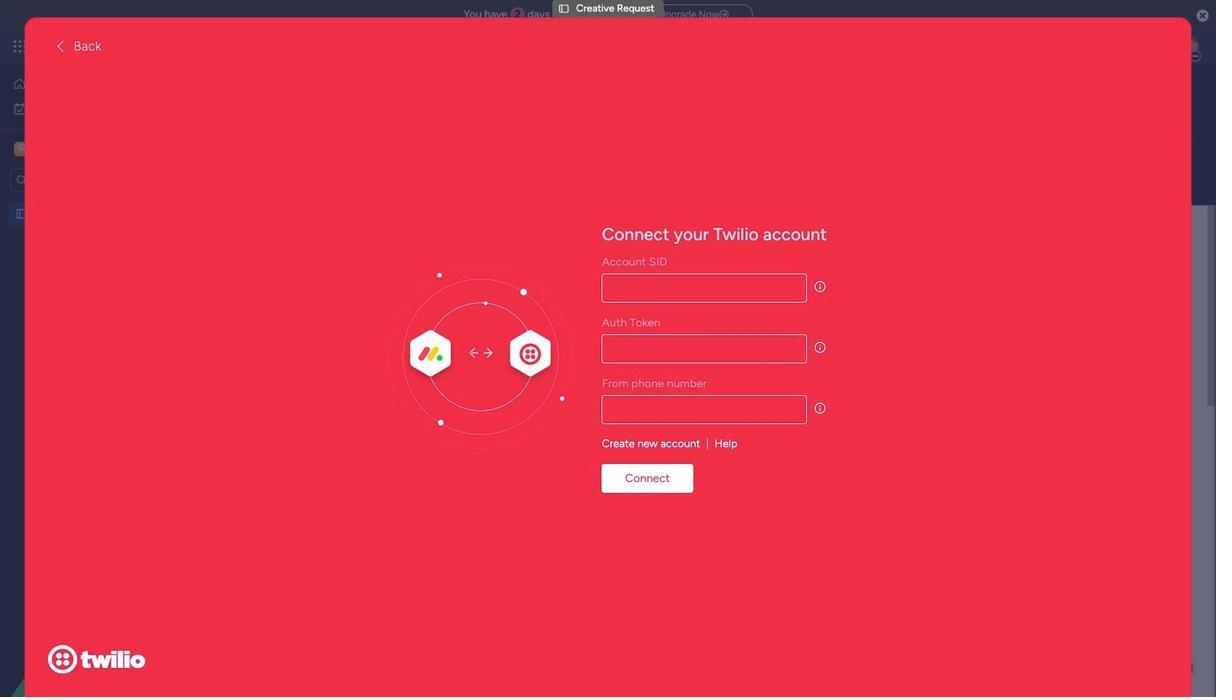 Task type: describe. For each thing, give the bounding box(es) containing it.
1 vertical spatial option
[[9, 97, 176, 120]]

public board image
[[15, 206, 29, 220]]

workspace selection element
[[14, 141, 151, 158]]

james peterson image
[[1176, 35, 1199, 58]]

2 group from the top
[[508, 402, 892, 549]]

lottie animation image
[[0, 551, 185, 697]]

1 group from the top
[[508, 318, 892, 402]]

name text field
[[508, 356, 892, 385]]

Choose a date date field
[[508, 691, 892, 697]]

workspace image
[[16, 141, 26, 157]]

3 group from the top
[[508, 586, 892, 615]]

connect image
[[389, 265, 573, 449]]



Task type: vqa. For each thing, say whether or not it's contained in the screenshot.
Duplicate
no



Task type: locate. For each thing, give the bounding box(es) containing it.
2 vertical spatial option
[[0, 200, 185, 203]]

group
[[508, 318, 892, 402], [508, 402, 892, 549], [508, 586, 892, 615], [508, 691, 892, 697]]

option
[[9, 72, 176, 96], [9, 97, 176, 120], [0, 200, 185, 203]]

workspace image
[[14, 141, 28, 157]]

form form
[[192, 205, 1215, 697]]

4 group from the top
[[508, 691, 892, 697]]

option up workspace selection element at the top left of page
[[9, 97, 176, 120]]

None text field
[[602, 274, 807, 303], [508, 440, 892, 531], [602, 274, 807, 303], [508, 440, 892, 531]]

back image
[[53, 39, 68, 54]]

Search in workspace field
[[30, 172, 121, 189]]

dapulse close image
[[1197, 9, 1210, 23]]

lottie animation element
[[0, 551, 185, 697]]

list box
[[0, 198, 185, 421]]

0 vertical spatial option
[[9, 72, 176, 96]]

select product image
[[13, 39, 28, 54]]

collapse board header image
[[1180, 136, 1191, 148]]

dapulse rightstroke image
[[720, 9, 729, 20]]

option down search in workspace field in the top of the page
[[0, 200, 185, 203]]

None text field
[[602, 335, 807, 364], [602, 396, 807, 425], [602, 335, 807, 364], [602, 396, 807, 425]]

option down back image
[[9, 72, 176, 96]]



